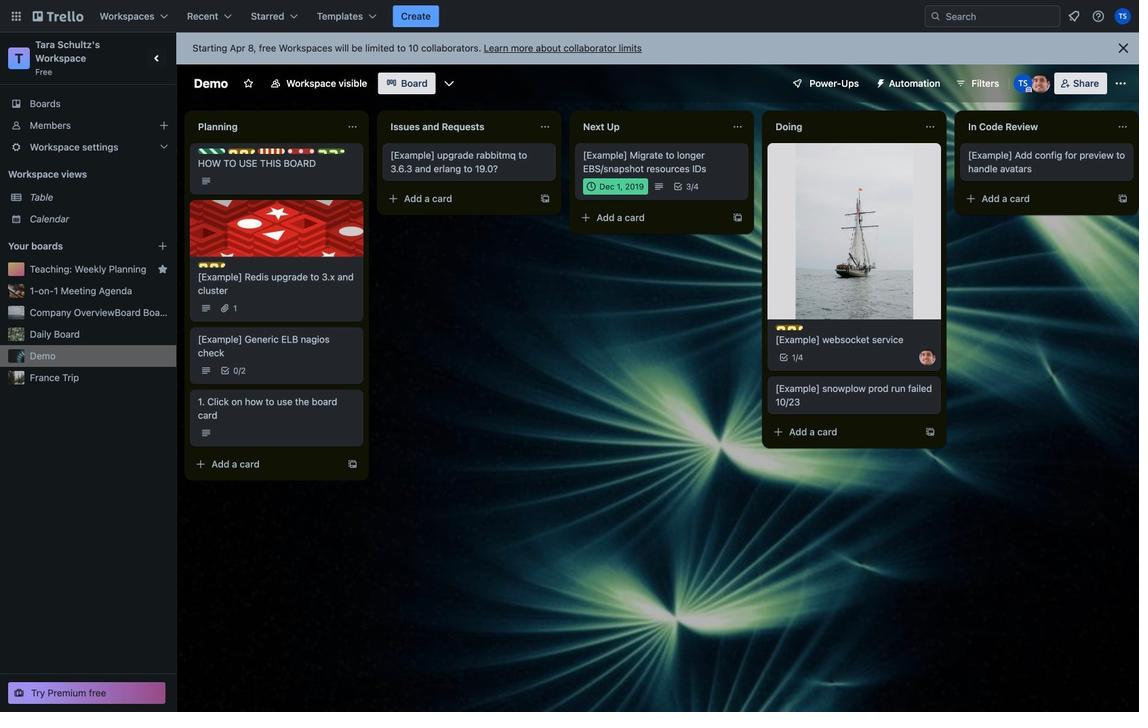 Task type: locate. For each thing, give the bounding box(es) containing it.
None checkbox
[[583, 178, 648, 195]]

color: green, title: "verified in staging" element
[[198, 149, 225, 154]]

add board image
[[157, 241, 168, 252]]

0 vertical spatial create from template… image
[[540, 193, 551, 204]]

color: lime, title: "secrets" element
[[317, 149, 345, 154]]

tara schultz (taraschultz7) image inside primary element
[[1115, 8, 1131, 24]]

customize views image
[[443, 77, 456, 90]]

back to home image
[[33, 5, 83, 27]]

0 vertical spatial create from template… image
[[1118, 193, 1129, 204]]

Board name text field
[[187, 73, 235, 94]]

this member is an admin of this board. image
[[1026, 87, 1032, 93]]

0 notifications image
[[1066, 8, 1082, 24]]

0 horizontal spatial color: yellow, title: "ready to merge" element
[[198, 262, 225, 268]]

james peterson (jamespeterson93) image
[[1031, 74, 1050, 93], [920, 349, 936, 366]]

1 horizontal spatial color: yellow, title: "ready to merge" element
[[228, 149, 255, 154]]

1 horizontal spatial create from template… image
[[540, 193, 551, 204]]

2 horizontal spatial create from template… image
[[1118, 193, 1129, 204]]

None text field
[[382, 116, 534, 138], [575, 116, 727, 138], [768, 116, 920, 138], [382, 116, 534, 138], [575, 116, 727, 138], [768, 116, 920, 138]]

2 vertical spatial create from template… image
[[925, 427, 936, 437]]

1 horizontal spatial tara schultz (taraschultz7) image
[[1115, 8, 1131, 24]]

0 vertical spatial james peterson (jamespeterson93) image
[[1031, 74, 1050, 93]]

color: yellow, title: "ready to merge" element
[[228, 149, 255, 154], [198, 262, 225, 268], [776, 325, 803, 330]]

0 horizontal spatial james peterson (jamespeterson93) image
[[920, 349, 936, 366]]

0 horizontal spatial tara schultz (taraschultz7) image
[[1014, 74, 1033, 93]]

create from template… image
[[540, 193, 551, 204], [347, 459, 358, 470]]

0 horizontal spatial create from template… image
[[732, 212, 743, 223]]

None text field
[[190, 116, 342, 138], [960, 116, 1112, 138], [190, 116, 342, 138], [960, 116, 1112, 138]]

create from template… image
[[1118, 193, 1129, 204], [732, 212, 743, 223], [925, 427, 936, 437]]

2 vertical spatial color: yellow, title: "ready to merge" element
[[776, 325, 803, 330]]

primary element
[[0, 0, 1139, 33]]

star or unstar board image
[[243, 78, 254, 89]]

1 vertical spatial james peterson (jamespeterson93) image
[[920, 349, 936, 366]]

0 horizontal spatial create from template… image
[[347, 459, 358, 470]]

tara schultz (taraschultz7) image
[[1115, 8, 1131, 24], [1014, 74, 1033, 93]]

0 vertical spatial tara schultz (taraschultz7) image
[[1115, 8, 1131, 24]]

search image
[[930, 11, 941, 22]]

1 vertical spatial create from template… image
[[347, 459, 358, 470]]

2 horizontal spatial color: yellow, title: "ready to merge" element
[[776, 325, 803, 330]]



Task type: vqa. For each thing, say whether or not it's contained in the screenshot.
in
no



Task type: describe. For each thing, give the bounding box(es) containing it.
your boards with 6 items element
[[8, 238, 137, 254]]

starred icon image
[[157, 264, 168, 275]]

Search field
[[925, 5, 1061, 27]]

1 vertical spatial tara schultz (taraschultz7) image
[[1014, 74, 1033, 93]]

show menu image
[[1114, 77, 1128, 90]]

1 horizontal spatial create from template… image
[[925, 427, 936, 437]]

1 vertical spatial create from template… image
[[732, 212, 743, 223]]

0 vertical spatial color: yellow, title: "ready to merge" element
[[228, 149, 255, 154]]

open information menu image
[[1092, 9, 1105, 23]]

workspace navigation collapse icon image
[[148, 49, 167, 68]]

sm image
[[870, 73, 889, 92]]

1 horizontal spatial james peterson (jamespeterson93) image
[[1031, 74, 1050, 93]]

color: red, title: "unshippable!" element
[[288, 149, 315, 154]]

1 vertical spatial color: yellow, title: "ready to merge" element
[[198, 262, 225, 268]]

color: orange, title: "manual deploy steps" element
[[258, 149, 285, 154]]



